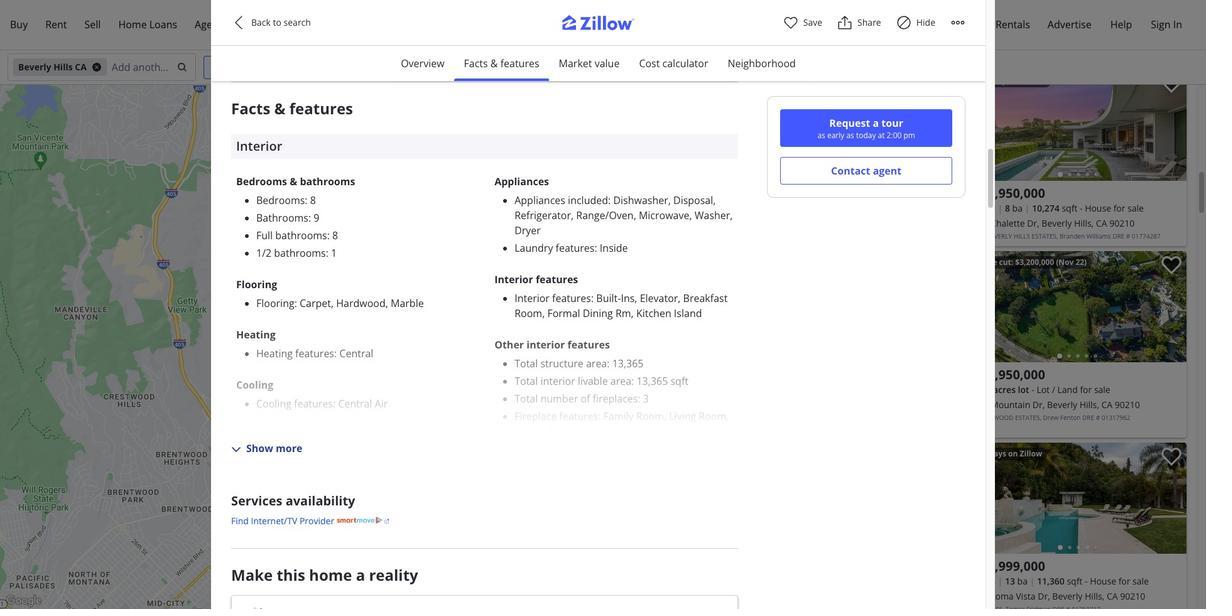 Task type: describe. For each thing, give the bounding box(es) containing it.
- for 11,360 sqft
[[1085, 575, 1088, 587]]

602 mountain dr, beverly hills, ca 90210 carolwood estates, drew fenton dre # 01317962
[[973, 399, 1140, 422]]

3 total from the top
[[515, 392, 538, 406]]

2 horizontal spatial 8
[[1005, 202, 1010, 214]]

10.5m link
[[401, 403, 430, 414]]

2 vertical spatial bathrooms
[[274, 246, 326, 260]]

0 vertical spatial 20.0m
[[377, 339, 397, 349]]

beverly for 545
[[1042, 217, 1072, 229]]

range/oven,
[[576, 208, 636, 222]]

fenton
[[1060, 413, 1081, 422]]

dr, for $24,950,000
[[1033, 399, 1045, 411]]

0 horizontal spatial 8.90m link
[[369, 340, 398, 351]]

finder
[[225, 18, 253, 31]]

10.00m link
[[399, 386, 432, 397]]

features inside facts & features "button"
[[500, 57, 539, 70]]

dre inside 602 mountain dr, beverly hills, ca 90210 carolwood estates, drew fenton dre # 01317962
[[1082, 413, 1094, 422]]

price cut:
[[325, 169, 360, 179]]

neighborhood
[[728, 57, 796, 70]]

share
[[858, 16, 881, 28]]

included
[[568, 193, 608, 207]]

6.89m link
[[425, 330, 454, 341]]

save this home image for 802 n foothill rd, beverly hills, ca 90210 image
[[938, 75, 958, 93]]

2 inside 3d tour 2 units
[[501, 430, 505, 440]]

2 horizontal spatial room,
[[699, 409, 729, 423]]

property images, use arrow keys to navigate, image 1 of 5 group
[[968, 251, 1187, 366]]

air
[[375, 397, 388, 411]]

: inside cooling cooling features : central air
[[333, 397, 336, 411]]

0 vertical spatial 2 units link
[[465, 385, 505, 396]]

13.3m link
[[405, 406, 439, 423]]

overview
[[401, 57, 444, 70]]

search
[[284, 16, 311, 28]]

sale inside $24,950,000 1.29 acres lot - lot / land for sale
[[1094, 384, 1110, 396]]

show more link
[[231, 441, 302, 456]]

1005
[[320, 311, 340, 323]]

bds for $29,950,000
[[981, 202, 996, 214]]

google image
[[3, 593, 45, 609]]

0 horizontal spatial 8.90m
[[373, 341, 393, 350]]

- house for sale for $29,950,000
[[1080, 202, 1144, 214]]

3d tour
[[485, 393, 504, 399]]

new 3.45m 3.75m
[[473, 382, 517, 435]]

new for 2
[[523, 419, 533, 425]]

10,274 sqft
[[1032, 202, 1078, 214]]

cut: for price cut:
[[345, 169, 360, 179]]

new 13.3m
[[409, 408, 436, 422]]

90210 inside 917 loma vista dr, beverly hills, ca 90210 link
[[1120, 590, 1145, 602]]

1 vertical spatial bedrooms
[[256, 193, 305, 207]]

interior for interior
[[236, 137, 282, 154]]

11,360 sqft
[[1037, 575, 1083, 587]]

cost calculator
[[639, 57, 708, 70]]

0 vertical spatial interior
[[527, 338, 565, 352]]

1 vertical spatial &
[[274, 98, 286, 119]]

central for central
[[339, 347, 373, 360]]

central for central air
[[338, 397, 372, 411]]

12.9m link
[[420, 331, 449, 343]]

545 chalette dr, beverly hills, ca 90210 link
[[973, 216, 1182, 231]]

overview button
[[391, 46, 455, 81]]

cost calculator button
[[629, 46, 718, 81]]

dryer
[[515, 224, 541, 237]]

cooling cooling features : central air
[[236, 378, 388, 411]]

1 vertical spatial 13,365
[[637, 374, 668, 388]]

13.3m
[[409, 413, 429, 422]]

keller
[[320, 325, 341, 334]]

chalette
[[991, 217, 1025, 229]]

0 horizontal spatial 12.0m link
[[393, 354, 421, 365]]

built-
[[596, 291, 621, 305]]

map region
[[0, 24, 819, 609]]

advertisement region
[[231, 514, 738, 528]]

at
[[878, 130, 885, 141]]

chevron right image for $29,950,000
[[1165, 118, 1180, 133]]

williams
[[1087, 232, 1111, 241]]

help
[[1110, 18, 1132, 31]]

0 horizontal spatial area
[[586, 357, 607, 371]]

1005 laurel way, beverly hills, ca 90210 link
[[320, 309, 489, 325]]

1 as from the left
[[818, 130, 825, 141]]

ins,
[[621, 291, 637, 305]]

sale for 15,404 sqft
[[320, 311, 336, 323]]

make
[[231, 565, 273, 585]]

1 vertical spatial 85.0m link
[[343, 360, 372, 371]]

property images, use arrow keys to navigate, image 1 of 59 group
[[745, 70, 963, 184]]

1 1005 laurel way, beverly hills, ca 90210 image from the left
[[315, 163, 494, 274]]

1
[[331, 246, 337, 260]]

appliances for appliances included :
[[515, 193, 565, 207]]

0 vertical spatial flooring
[[236, 278, 277, 291]]

6.95m
[[428, 386, 448, 396]]

save button
[[783, 15, 822, 30]]

90210 for chalette
[[1109, 217, 1135, 229]]

24.0m link
[[452, 334, 480, 345]]

sqft for 10,274 sqft
[[1062, 202, 1078, 214]]

dishwasher, disposal, refrigerator, range/oven, microwave, washer, dryer
[[515, 193, 733, 237]]

15,404
[[388, 296, 416, 308]]

32.0m
[[455, 327, 475, 337]]

$24,950,000
[[973, 366, 1045, 383]]

0 vertical spatial heating
[[236, 328, 276, 342]]

2 total from the top
[[515, 374, 538, 388]]

45.0m 65.0m
[[391, 331, 434, 367]]

0 horizontal spatial facts
[[231, 98, 270, 119]]

show
[[246, 442, 273, 456]]

3d tour link
[[473, 392, 507, 409]]

save this home button for $23,999,000
[[1151, 443, 1187, 478]]

new for 4.35m
[[512, 416, 522, 421]]

this for home
[[277, 565, 305, 585]]

24.0m
[[456, 335, 476, 344]]

3.75m
[[498, 426, 517, 435]]

# for dr,
[[1126, 232, 1130, 241]]

44 days on zillow
[[978, 449, 1042, 459]]

back to search link
[[231, 15, 325, 30]]

: left the family
[[598, 409, 601, 423]]

(nov
[[1056, 257, 1074, 268]]

1 vertical spatial bathrooms
[[275, 229, 327, 242]]

dining
[[583, 306, 613, 320]]

manage
[[956, 18, 993, 31]]

for inside $24,950,000 1.29 acres lot - lot / land for sale
[[1080, 384, 1092, 396]]

0 horizontal spatial 12.0m
[[397, 355, 417, 364]]

2 as from the left
[[846, 130, 854, 141]]

tour for 3.90m
[[496, 349, 509, 355]]

- for 10,274 sqft
[[1080, 202, 1083, 214]]

: up range/oven, in the top of the page
[[608, 193, 611, 207]]

01774287
[[1132, 232, 1161, 241]]

kitchen
[[636, 306, 671, 320]]

back to search
[[251, 16, 311, 28]]

1 chevron down image from the left
[[450, 62, 460, 72]]

13 ba for 15,404 sqft
[[356, 296, 379, 308]]

facts & features button
[[454, 46, 549, 81]]

: left 1
[[326, 246, 329, 260]]

home
[[309, 565, 352, 585]]

3.90m
[[482, 355, 502, 364]]

pencil and dollar image
[[242, 606, 269, 609]]

loans
[[149, 18, 177, 31]]

beverly hills ca
[[18, 61, 87, 73]]

bds for $23,999,000
[[981, 575, 996, 587]]

branden
[[1060, 232, 1085, 241]]

1 horizontal spatial 2 units
[[504, 425, 525, 435]]

1 total from the top
[[515, 357, 538, 371]]

10.5m
[[406, 404, 426, 413]]

32.0m link
[[450, 326, 479, 338]]

0 vertical spatial cooling
[[236, 378, 273, 392]]

6.95m link
[[423, 385, 452, 397]]

9.75m link
[[454, 380, 483, 391]]

85.0m for top 85.0m link
[[357, 343, 377, 352]]

interior for interior features :
[[515, 291, 550, 305]]

house for $29,950,000
[[1085, 202, 1111, 214]]

9.00m link
[[420, 386, 449, 398]]

main navigation
[[0, 0, 1206, 50]]

0 vertical spatial 8.90m link
[[413, 283, 447, 300]]

number
[[540, 392, 578, 406]]

beverly inside 917 loma vista dr, beverly hills, ca 90210 link
[[1052, 590, 1083, 602]]

interior inside total structure area : 13,365 total interior livable area : 13,365 sqft total number of fireplaces : 3
[[540, 374, 575, 388]]

3d inside 3d tour link
[[485, 393, 491, 399]]

request a tour as early as today at 2:00 pm
[[818, 116, 915, 141]]

loma
[[991, 590, 1014, 602]]

602 mountain dr, beverly hills, ca 90210 link
[[973, 398, 1182, 413]]

13 for 11,360
[[1005, 575, 1015, 587]]

price for price cut:
[[325, 169, 344, 179]]

3d for 2 units
[[510, 425, 516, 431]]

: up bathrooms
[[305, 193, 308, 207]]

chevron left image for property images, use arrow keys to navigate, image 1 of 59 group
[[751, 118, 766, 133]]

# for way,
[[320, 335, 324, 344]]

/
[[1052, 384, 1055, 396]]

545 chalette dr, beverly hills, ca 90210 image
[[968, 70, 1187, 181]]

6.80m link
[[414, 406, 443, 417]]

1 horizontal spatial room,
[[636, 409, 667, 423]]

2 vertical spatial dr,
[[1038, 590, 1050, 602]]

filters element
[[0, 50, 1206, 85]]

early
[[827, 130, 844, 141]]

sqft for 11,360 sqft
[[1067, 575, 1083, 587]]

sale for 10,274 sqft
[[1128, 202, 1144, 214]]

0 vertical spatial 2 units
[[479, 386, 501, 395]]

15,404 sqft
[[388, 296, 434, 308]]

appliances for appliances
[[495, 175, 549, 188]]

10,274
[[1032, 202, 1060, 214]]

90210 for mountain
[[1115, 399, 1140, 411]]

land
[[1058, 384, 1078, 396]]

advertise link
[[1039, 10, 1100, 40]]

acres
[[993, 384, 1016, 396]]

1 horizontal spatial 8
[[332, 229, 338, 242]]

estates, inside 545 chalette dr, beverly hills, ca 90210 the beverly hills estates, branden williams dre # 01774287
[[1032, 232, 1058, 241]]

0 horizontal spatial 8
[[310, 193, 316, 207]]

property images, use arrow keys to navigate, image 1 of 16 group
[[968, 443, 1187, 557]]

2 chevron down image from the left
[[547, 62, 557, 72]]

1 vertical spatial flooring
[[256, 296, 294, 310]]

0 horizontal spatial facts & features
[[231, 98, 353, 119]]

1 vertical spatial heating
[[256, 347, 293, 360]]

- house for sale for $23,999,000
[[1085, 575, 1149, 587]]

tour inside 3d tour link
[[492, 393, 504, 399]]

dre for dr,
[[1113, 232, 1125, 241]]

for for 10,274 sqft
[[1114, 202, 1125, 214]]

0 vertical spatial bedrooms
[[236, 175, 287, 188]]

1 horizontal spatial area
[[610, 374, 631, 388]]

13.9m
[[421, 405, 441, 414]]

estates, inside 602 mountain dr, beverly hills, ca 90210 carolwood estates, drew fenton dre # 01317962
[[1015, 413, 1042, 422]]

elevator,
[[640, 291, 681, 305]]

4 units
[[504, 422, 526, 431]]

0 vertical spatial 13,365
[[612, 357, 644, 371]]

13 ba for 11,360 sqft
[[1005, 575, 1028, 587]]

1 vertical spatial cooling
[[256, 397, 291, 411]]



Task type: vqa. For each thing, say whether or not it's contained in the screenshot.
Chevron Left image in the Property Images, Use Arrow Keys To Navigate, Image 1 Of 33 group
yes



Task type: locate. For each thing, give the bounding box(es) containing it.
house inside map region
[[441, 296, 468, 308]]

interior
[[236, 137, 282, 154], [495, 273, 533, 286], [515, 291, 550, 305]]

30.0m right 7.00m
[[394, 355, 414, 364]]

1 vertical spatial save this home image
[[1162, 256, 1182, 275]]

beverly inside 545 chalette dr, beverly hills, ca 90210 the beverly hills estates, branden williams dre # 01774287
[[1042, 217, 1072, 229]]

house up benelian
[[441, 296, 468, 308]]

sale for 11,360 sqft
[[1133, 575, 1149, 587]]

13,365 up 3
[[637, 374, 668, 388]]

- house for sale inside map region
[[320, 296, 482, 323]]

agent finder link
[[186, 10, 261, 40]]

chevron left image inside "property images, use arrow keys to navigate, image 1 of 5" 'group'
[[975, 299, 990, 314]]

a left tour in the right of the page
[[873, 116, 879, 130]]

8.90m link up 16.4m
[[413, 283, 447, 300]]

skip link list tab list
[[391, 46, 806, 82]]

for up 917 loma vista dr, beverly hills, ca 90210 link
[[1119, 575, 1130, 587]]

beverly down 11,360 sqft
[[1052, 590, 1083, 602]]

1 vertical spatial tour
[[492, 393, 504, 399]]

3d inside 3d tour 2 units
[[510, 425, 516, 431]]

0 vertical spatial dr,
[[1027, 217, 1039, 229]]

# left 01317962
[[1096, 413, 1100, 422]]

chevron right image inside property images, use arrow keys to navigate, image 1 of 33 group
[[1165, 118, 1180, 133]]

estates, down mountain
[[1015, 413, 1042, 422]]

new inside new 4.35m
[[512, 416, 522, 421]]

ba for $23,999,000
[[1017, 575, 1028, 587]]

2 vertical spatial dre
[[1082, 413, 1094, 422]]

home loans
[[118, 18, 177, 31]]

dr, for $29,950,000
[[1027, 217, 1039, 229]]

0 vertical spatial &
[[491, 57, 498, 70]]

13 for 15,404
[[356, 296, 366, 308]]

4.10m
[[510, 429, 530, 439]]

85.0m for the bottom 85.0m link
[[348, 361, 367, 370]]

0 vertical spatial - house for sale
[[1080, 202, 1144, 214]]

beverly left the 'hills'
[[18, 61, 51, 73]]

zillow
[[1020, 449, 1042, 459]]

for for 15,404 sqft
[[470, 296, 482, 308]]

0 vertical spatial total
[[515, 357, 538, 371]]

ba up "vista"
[[1017, 575, 1028, 587]]

hills, for chalette
[[1074, 217, 1094, 229]]

1 vertical spatial 12.0m link
[[431, 387, 459, 398]]

house up 917 loma vista dr, beverly hills, ca 90210 link
[[1090, 575, 1116, 587]]

chevron left image inside property images, use arrow keys to navigate, image 1 of 16 group
[[975, 491, 990, 506]]

dre inside 545 chalette dr, beverly hills, ca 90210 the beverly hills estates, branden williams dre # 01774287
[[1113, 232, 1125, 241]]

sell link
[[76, 10, 110, 40]]

fireplaces
[[593, 392, 638, 406]]

units inside new 2 units
[[510, 425, 526, 434]]

marble
[[391, 296, 424, 310]]

chevron left image
[[975, 118, 990, 133]]

cost
[[639, 57, 660, 70]]

0 vertical spatial 85.0m
[[357, 343, 377, 352]]

1.30m
[[482, 385, 502, 395]]

- inside map region
[[436, 296, 439, 308]]

plus image
[[705, 546, 718, 559]]

heart image
[[783, 15, 798, 30]]

20.0m up 72.5m link
[[373, 357, 392, 367]]

chevron left image for "property images, use arrow keys to navigate, image 1 of 5" 'group'
[[975, 299, 990, 314]]

1 vertical spatial 20.0m link
[[368, 356, 397, 368]]

save this home image for $24,950,000
[[1162, 256, 1182, 275]]

72.5m
[[382, 378, 402, 387]]

units inside 3d tour 2 units
[[507, 430, 523, 440]]

602
[[973, 399, 988, 411]]

this left time
[[484, 41, 503, 55]]

property images, use arrow keys to navigate, image 1 of 18 group
[[135, 163, 674, 276]]

90210 inside the 1005 laurel way, beverly hills, ca 90210 keller williams hollywood hills, rita benelian dre # 01054399
[[460, 311, 485, 323]]

sqft up 16.4m 'link'
[[418, 296, 434, 308]]

pm
[[904, 130, 915, 141]]

sqft up 917 loma vista dr, beverly hills, ca 90210 link
[[1067, 575, 1083, 587]]

bds inside map region
[[332, 296, 347, 308]]

85.0m left 7.00m 'link' on the left of the page
[[348, 361, 367, 370]]

1 vertical spatial dr,
[[1033, 399, 1045, 411]]

45.0m
[[391, 357, 411, 367]]

2 vertical spatial total
[[515, 392, 538, 406]]

beverly down 10,274 sqft
[[1042, 217, 1072, 229]]

0 vertical spatial 12.0m link
[[393, 354, 421, 365]]

as left early
[[818, 130, 825, 141]]

new for 3.45m
[[489, 382, 499, 388]]

9.00m
[[425, 387, 445, 397]]

0 vertical spatial price
[[325, 169, 344, 179]]

1 horizontal spatial a
[[873, 116, 879, 130]]

agent
[[873, 164, 902, 178]]

0 vertical spatial central
[[339, 347, 373, 360]]

8.90m link
[[413, 283, 447, 300], [369, 340, 398, 351]]

0 vertical spatial ba
[[1012, 202, 1023, 214]]

for up benelian
[[470, 296, 482, 308]]

3d for 3.90m
[[489, 349, 495, 355]]

2 vertical spatial &
[[290, 175, 297, 188]]

beverly for 602
[[1047, 399, 1077, 411]]

13 ba up way,
[[356, 296, 379, 308]]

1 vertical spatial 85.0m
[[348, 361, 367, 370]]

1 horizontal spatial 8.90m
[[417, 290, 437, 299]]

bds right 10
[[332, 296, 347, 308]]

save this home button
[[928, 70, 963, 105], [1151, 70, 1187, 105], [1151, 251, 1187, 286], [1151, 443, 1187, 478]]

sign
[[1151, 18, 1171, 31]]

room,
[[515, 306, 545, 320], [636, 409, 667, 423], [699, 409, 729, 423]]

agent
[[195, 18, 222, 31]]

3d inside "3d tour 3.90m"
[[489, 349, 495, 355]]

0 vertical spatial area
[[586, 357, 607, 371]]

917
[[973, 590, 988, 602]]

microwave,
[[639, 208, 692, 222]]

: up flooring flooring : carpet, hardwood, marble
[[327, 229, 330, 242]]

0 horizontal spatial #
[[320, 335, 324, 344]]

1 horizontal spatial 12.0m
[[435, 388, 455, 397]]

1 vertical spatial 3d
[[485, 393, 491, 399]]

ca inside 545 chalette dr, beverly hills, ca 90210 the beverly hills estates, branden williams dre # 01774287
[[1096, 217, 1107, 229]]

0 horizontal spatial this
[[277, 565, 305, 585]]

4
[[504, 422, 508, 431]]

tour inside "3d tour 3.90m"
[[496, 349, 509, 355]]

11,360
[[1037, 575, 1065, 587]]

bds up '545'
[[981, 202, 996, 214]]

flooring left carpet, at the left of page
[[256, 296, 294, 310]]

help link
[[1102, 10, 1141, 40]]

3d tour 2 units
[[501, 425, 529, 440]]

# inside 545 chalette dr, beverly hills, ca 90210 the beverly hills estates, branden williams dre # 01774287
[[1126, 232, 1130, 241]]

cooling
[[236, 378, 273, 392], [256, 397, 291, 411]]

room, inside built-ins, elevator, breakfast room, formal dining rm, kitchen island
[[515, 306, 545, 320]]

washer,
[[695, 208, 733, 222]]

72.5m link
[[378, 377, 407, 388]]

1/2
[[256, 246, 271, 260]]

: left 'inside'
[[595, 241, 597, 255]]

2 inside new 2 units
[[505, 425, 509, 434]]

1 vertical spatial 20.0m
[[373, 357, 392, 367]]

1005 laurel way, beverly hills, ca 90210 image
[[315, 163, 494, 274], [494, 163, 674, 274]]

1 horizontal spatial dre
[[1082, 413, 1094, 422]]

1 vertical spatial 13
[[1005, 575, 1015, 587]]

request for this
[[441, 41, 481, 55]]

: up fireplaces
[[631, 374, 634, 388]]

0 vertical spatial save this home image
[[938, 75, 958, 93]]

sqft
[[1062, 202, 1078, 214], [418, 296, 434, 308], [671, 374, 688, 388], [1067, 575, 1083, 587]]

dre
[[1113, 232, 1125, 241], [474, 325, 486, 334], [1082, 413, 1094, 422]]

chevron left image for property images, use arrow keys to navigate, image 1 of 16 group
[[975, 491, 990, 506]]

2 vertical spatial house
[[1090, 575, 1116, 587]]

house up 545 chalette dr, beverly hills, ca 90210 link
[[1085, 202, 1111, 214]]

hide image
[[896, 15, 911, 30]]

1 vertical spatial cut:
[[999, 257, 1013, 268]]

total structure area : 13,365 total interior livable area : 13,365 sqft total number of fireplaces : 3
[[515, 357, 688, 406]]

ba for $29,950,000
[[1012, 202, 1023, 214]]

20.0m up 7.00m 'link' on the left of the page
[[377, 339, 397, 349]]

dre right the williams
[[1113, 232, 1125, 241]]

13 down $23,999,000
[[1005, 575, 1015, 587]]

2
[[479, 386, 483, 395], [505, 425, 509, 434], [504, 425, 508, 435], [501, 430, 505, 440]]

remove tag image
[[92, 62, 102, 72]]

interior features :
[[515, 291, 596, 305]]

- inside $24,950,000 1.29 acres lot - lot / land for sale
[[1032, 384, 1034, 396]]

1 vertical spatial central
[[338, 397, 372, 411]]

01317962
[[1102, 413, 1130, 422]]

sqft inside map region
[[418, 296, 434, 308]]

mountain
[[991, 399, 1030, 411]]

units inside 4 units link
[[510, 422, 526, 431]]

90210 for laurel
[[460, 311, 485, 323]]

bathrooms up 9
[[300, 175, 355, 188]]

a inside request a tour as early as today at 2:00 pm
[[873, 116, 879, 130]]

0 vertical spatial 20.0m link
[[372, 338, 401, 350]]

interior up number
[[540, 374, 575, 388]]

hills, inside 545 chalette dr, beverly hills, ca 90210 the beverly hills estates, branden williams dre # 01774287
[[1074, 217, 1094, 229]]

central inside heating heating features : central
[[339, 347, 373, 360]]

new for 13.3m
[[426, 408, 436, 413]]

ca for 1005
[[446, 311, 457, 323]]

central down '01054399'
[[339, 347, 373, 360]]

0 horizontal spatial save this home image
[[938, 75, 958, 93]]

beverly inside 602 mountain dr, beverly hills, ca 90210 carolwood estates, drew fenton dre # 01317962
[[1047, 399, 1077, 411]]

01054399
[[325, 335, 354, 344]]

1 vertical spatial 2 units
[[504, 425, 525, 435]]

0 vertical spatial this
[[484, 41, 503, 55]]

20.0m link up 72.5m link
[[368, 356, 397, 368]]

6.89m
[[430, 331, 450, 340]]

flooring down 1/2
[[236, 278, 277, 291]]

property images, use arrow keys to navigate, image 1 of 33 group
[[968, 70, 1187, 184]]

this for time
[[484, 41, 503, 55]]

home
[[118, 18, 147, 31]]

ba inside map region
[[369, 296, 379, 308]]

& inside "button"
[[491, 57, 498, 70]]

1 horizontal spatial chevron down image
[[547, 62, 557, 72]]

buy
[[10, 18, 28, 31]]

2 1005 laurel way, beverly hills, ca 90210 image from the left
[[494, 163, 674, 274]]

2 vertical spatial tour
[[517, 425, 529, 431]]

features inside cooling cooling features : central air
[[294, 397, 333, 411]]

90210 inside 602 mountain dr, beverly hills, ca 90210 carolwood estates, drew fenton dre # 01317962
[[1115, 399, 1140, 411]]

: left 9
[[308, 211, 311, 225]]

beverly inside the filters "element"
[[18, 61, 51, 73]]

chevron down image
[[231, 445, 241, 455]]

of
[[581, 392, 590, 406]]

602 mountain dr, beverly hills, ca 90210 image
[[968, 251, 1187, 362]]

to
[[273, 16, 281, 28]]

price for price cut: $3,200,000 (nov 22)
[[978, 257, 997, 268]]

rm,
[[616, 306, 634, 320]]

1.53m
[[477, 388, 497, 397]]

0 vertical spatial request
[[441, 41, 481, 55]]

2 save this home image from the top
[[1162, 256, 1182, 275]]

1 vertical spatial interior
[[495, 273, 533, 286]]

tour for 2
[[517, 425, 529, 431]]

chevron left image
[[231, 15, 246, 30], [751, 118, 766, 133], [975, 299, 990, 314], [975, 491, 990, 506]]

: up livable
[[607, 357, 610, 371]]

cut:
[[345, 169, 360, 179], [999, 257, 1013, 268]]

1 vertical spatial #
[[320, 335, 324, 344]]

total up fireplace
[[515, 392, 538, 406]]

for inside map region
[[470, 296, 482, 308]]

2 vertical spatial interior
[[515, 291, 550, 305]]

this right make
[[277, 565, 305, 585]]

#
[[1126, 232, 1130, 241], [320, 335, 324, 344], [1096, 413, 1100, 422]]

85.0m link left 7.00m
[[343, 360, 372, 371]]

802 n foothill rd, beverly hills, ca 90210 image
[[745, 70, 963, 181]]

save
[[803, 16, 822, 28]]

zillow logo image
[[553, 15, 653, 37]]

williams
[[343, 325, 372, 334]]

dr, down 11,360
[[1038, 590, 1050, 602]]

917 loma vista dr, beverly hills, ca 90210
[[973, 590, 1145, 602]]

services availability
[[231, 492, 355, 509]]

0 vertical spatial 8.90m
[[417, 290, 437, 299]]

13 ba inside map region
[[356, 296, 379, 308]]

20.0m link up 7.00m 'link' on the left of the page
[[372, 338, 401, 350]]

: down '01054399'
[[334, 347, 337, 360]]

services
[[231, 492, 282, 509]]

tour inside 3d tour 2 units
[[517, 425, 529, 431]]

: left the air
[[333, 397, 336, 411]]

new inside new 3.45m 3.75m
[[489, 382, 499, 388]]

calculator
[[662, 57, 708, 70]]

1 vertical spatial house
[[441, 296, 468, 308]]

1 horizontal spatial 30.0m link
[[422, 361, 451, 373]]

- for 15,404 sqft
[[436, 296, 439, 308]]

sqft for 15,404 sqft
[[418, 296, 434, 308]]

family
[[604, 409, 634, 423]]

0 vertical spatial estates,
[[1032, 232, 1058, 241]]

# inside the 1005 laurel way, beverly hills, ca 90210 keller williams hollywood hills, rita benelian dre # 01054399
[[320, 335, 324, 344]]

1 vertical spatial appliances
[[515, 193, 565, 207]]

sqft up living
[[671, 374, 688, 388]]

request inside button
[[441, 41, 481, 55]]

ca inside the 1005 laurel way, beverly hills, ca 90210 keller williams hollywood hills, rita benelian dre # 01054399
[[446, 311, 457, 323]]

0 vertical spatial 85.0m link
[[353, 342, 382, 353]]

hills, inside 917 loma vista dr, beverly hills, ca 90210 link
[[1085, 590, 1105, 602]]

house for $23,999,000
[[1090, 575, 1116, 587]]

request for a
[[829, 116, 870, 130]]

a right home
[[356, 565, 365, 585]]

chevron right image
[[942, 118, 957, 133], [1165, 118, 1180, 133], [1165, 299, 1180, 314], [1165, 491, 1180, 506]]

hills, for mountain
[[1080, 399, 1099, 411]]

6.40m link
[[411, 295, 439, 306]]

search image
[[177, 62, 187, 72]]

3
[[643, 392, 649, 406]]

sale inside map region
[[320, 311, 336, 323]]

link
[[462, 245, 496, 262], [391, 391, 425, 408], [430, 392, 464, 409], [389, 425, 423, 442], [468, 437, 514, 454], [433, 438, 467, 455], [511, 440, 545, 456], [455, 470, 485, 487], [405, 471, 439, 488], [496, 473, 530, 490]]

for for 11,360 sqft
[[1119, 575, 1130, 587]]

market
[[559, 57, 592, 70]]

ba up way,
[[369, 296, 379, 308]]

13 up laurel on the left bottom
[[356, 296, 366, 308]]

0 vertical spatial facts & features
[[464, 57, 539, 70]]

dr, inside 545 chalette dr, beverly hills, ca 90210 the beverly hills estates, branden williams dre # 01774287
[[1027, 217, 1039, 229]]

chevron right image for $24,950,000
[[1165, 299, 1180, 314]]

for up the '602 mountain dr, beverly hills, ca 90210' link
[[1080, 384, 1092, 396]]

benelian
[[447, 325, 472, 334]]

1 vertical spatial interior
[[540, 374, 575, 388]]

dr, down lot
[[1033, 399, 1045, 411]]

- up 917 loma vista dr, beverly hills, ca 90210 link
[[1085, 575, 1088, 587]]

features
[[500, 57, 539, 70], [289, 98, 353, 119], [556, 241, 595, 255], [536, 273, 578, 286], [552, 291, 591, 305], [568, 338, 610, 352], [295, 347, 334, 360], [294, 397, 333, 411], [559, 409, 598, 423]]

this inside button
[[484, 41, 503, 55]]

total
[[515, 357, 538, 371], [515, 374, 538, 388], [515, 392, 538, 406]]

central inside cooling cooling features : central air
[[338, 397, 372, 411]]

chevron left image inside property images, use arrow keys to navigate, image 1 of 59 group
[[751, 118, 766, 133]]

1 vertical spatial a
[[356, 565, 365, 585]]

save this home image for $29,950,000
[[1162, 75, 1182, 93]]

sqft inside total structure area : 13,365 total interior livable area : 13,365 sqft total number of fireplaces : 3
[[671, 374, 688, 388]]

chevron down image right "overview"
[[450, 62, 460, 72]]

dr, inside 602 mountain dr, beverly hills, ca 90210 carolwood estates, drew fenton dre # 01317962
[[1033, 399, 1045, 411]]

1 vertical spatial facts & features
[[231, 98, 353, 119]]

price cut: $3,200,000 (nov 22)
[[978, 257, 1087, 268]]

1 horizontal spatial 12.0m link
[[431, 387, 459, 398]]

1 vertical spatial total
[[515, 374, 538, 388]]

1 vertical spatial 2 units link
[[489, 424, 530, 436]]

: left carpet, at the left of page
[[294, 296, 297, 310]]

- right lot in the bottom right of the page
[[1032, 384, 1034, 396]]

0 vertical spatial 3d
[[489, 349, 495, 355]]

1 vertical spatial ba
[[369, 296, 379, 308]]

way,
[[370, 311, 390, 323]]

hills, inside the 1005 laurel way, beverly hills, ca 90210 keller williams hollywood hills, rita benelian dre # 01054399
[[424, 311, 444, 323]]

# down keller on the bottom left of the page
[[320, 335, 324, 344]]

new inside new 13.3m
[[426, 408, 436, 413]]

2.55m link
[[471, 385, 499, 396]]

dre for way,
[[474, 325, 486, 334]]

bathrooms left 1
[[274, 246, 326, 260]]

25.0m link
[[446, 332, 474, 344]]

beverly for 1005
[[392, 311, 422, 323]]

beverly down marble on the left of page
[[392, 311, 422, 323]]

living
[[669, 409, 696, 423]]

chevron right image for $23,999,000
[[1165, 491, 1180, 506]]

$24,950,000 1.29 acres lot - lot / land for sale
[[973, 366, 1110, 396]]

22)
[[1076, 257, 1087, 268]]

total right 1.30m link
[[515, 374, 538, 388]]

1 vertical spatial 8.90m
[[373, 341, 393, 350]]

save this home image
[[1162, 75, 1182, 93], [1162, 256, 1182, 275]]

beverly up the fenton
[[1047, 399, 1077, 411]]

: left 3
[[638, 392, 641, 406]]

0 horizontal spatial chevron down image
[[450, 62, 460, 72]]

features inside heating heating features : central
[[295, 347, 334, 360]]

interior up structure
[[527, 338, 565, 352]]

85.0m link down williams
[[353, 342, 382, 353]]

hills, inside 602 mountain dr, beverly hills, ca 90210 carolwood estates, drew fenton dre # 01317962
[[1080, 399, 1099, 411]]

bds up 917
[[981, 575, 996, 587]]

ba down $29,950,000
[[1012, 202, 1023, 214]]

30.0m up 9.75m 10.00m
[[427, 362, 446, 372]]

neighborhood button
[[718, 46, 806, 81]]

save this home button for $29,950,000
[[1151, 70, 1187, 105]]

room, down interior features :
[[515, 306, 545, 320]]

dre inside the 1005 laurel way, beverly hills, ca 90210 keller williams hollywood hills, rita benelian dre # 01054399
[[474, 325, 486, 334]]

more image
[[950, 15, 966, 30]]

new inside new 2 units
[[523, 419, 533, 425]]

2 vertical spatial - house for sale
[[1085, 575, 1149, 587]]

save this home image inside button
[[1162, 448, 1182, 466]]

laundry features : inside
[[515, 241, 628, 255]]

share image
[[837, 15, 853, 30]]

13 ba down $23,999,000
[[1005, 575, 1028, 587]]

1 horizontal spatial cut:
[[999, 257, 1013, 268]]

room, right living
[[699, 409, 729, 423]]

house
[[1085, 202, 1111, 214], [441, 296, 468, 308], [1090, 575, 1116, 587]]

interior for interior features
[[495, 273, 533, 286]]

0 horizontal spatial 30.0m link
[[390, 354, 419, 365]]

save this home image
[[938, 75, 958, 93], [1162, 448, 1182, 466]]

16.4m
[[417, 309, 436, 319]]

market value button
[[549, 46, 630, 81]]

0 vertical spatial bds
[[981, 202, 996, 214]]

estates, right hills
[[1032, 232, 1058, 241]]

cut: for price cut: $3,200,000 (nov 22)
[[999, 257, 1013, 268]]

refrigerator,
[[515, 208, 574, 222]]

90210 inside 545 chalette dr, beverly hills, ca 90210 the beverly hills estates, branden williams dre # 01774287
[[1109, 217, 1135, 229]]

2 vertical spatial #
[[1096, 413, 1100, 422]]

bathrooms down 9
[[275, 229, 327, 242]]

85.0m
[[357, 343, 377, 352], [348, 361, 367, 370]]

8.90m up 7.00m 'link' on the left of the page
[[373, 341, 393, 350]]

chevron down image
[[450, 62, 460, 72], [547, 62, 557, 72]]

8.90m up 16.4m
[[417, 290, 437, 299]]

as right early
[[846, 130, 854, 141]]

917 loma vista dr, beverly hills, ca 90210 image
[[968, 443, 1187, 554]]

request inside request a tour as early as today at 2:00 pm
[[829, 116, 870, 130]]

for up 545 chalette dr, beverly hills, ca 90210 link
[[1114, 202, 1125, 214]]

0 vertical spatial 12.0m
[[397, 355, 417, 364]]

# inside 602 mountain dr, beverly hills, ca 90210 carolwood estates, drew fenton dre # 01317962
[[1096, 413, 1100, 422]]

cut: inside map region
[[345, 169, 360, 179]]

1 vertical spatial - house for sale
[[320, 296, 482, 323]]

: up dining
[[591, 291, 594, 305]]

13 inside map region
[[356, 296, 366, 308]]

interior
[[527, 338, 565, 352], [540, 374, 575, 388]]

1 vertical spatial 13 ba
[[1005, 575, 1028, 587]]

0 horizontal spatial cut:
[[345, 169, 360, 179]]

1 horizontal spatial facts & features
[[464, 57, 539, 70]]

8.90m link up 7.00m 'link' on the left of the page
[[369, 340, 398, 351]]

beverly inside the 1005 laurel way, beverly hills, ca 90210 keller williams hollywood hills, rita benelian dre # 01054399
[[392, 311, 422, 323]]

0 horizontal spatial as
[[818, 130, 825, 141]]

ca inside 602 mountain dr, beverly hills, ca 90210 carolwood estates, drew fenton dre # 01317962
[[1102, 399, 1113, 411]]

0 horizontal spatial 30.0m
[[394, 355, 414, 364]]

7.00m link
[[370, 352, 399, 364]]

13,365 up fireplaces
[[612, 357, 644, 371]]

3d
[[489, 349, 495, 355], [485, 393, 491, 399], [510, 425, 516, 431]]

16.4m link
[[412, 308, 441, 320]]

0 horizontal spatial a
[[356, 565, 365, 585]]

hills, for laurel
[[424, 311, 444, 323]]

facts inside "button"
[[464, 57, 488, 70]]

back
[[251, 16, 271, 28]]

save this home button for $24,950,000
[[1151, 251, 1187, 286]]

dr, up hills
[[1027, 217, 1039, 229]]

0 horizontal spatial room,
[[515, 306, 545, 320]]

save this home image for 917 loma vista dr, beverly hills, ca 90210 image
[[1162, 448, 1182, 466]]

- right '6.40m'
[[436, 296, 439, 308]]

price inside map region
[[325, 169, 344, 179]]

1 horizontal spatial 30.0m
[[427, 362, 446, 372]]

dre up 24.0m at the bottom
[[474, 325, 486, 334]]

1 save this home image from the top
[[1162, 75, 1182, 93]]

1 horizontal spatial this
[[484, 41, 503, 55]]

30.0m link
[[390, 354, 419, 365], [422, 361, 451, 373]]

clear field image
[[175, 62, 185, 72]]

room, down 3
[[636, 409, 667, 423]]

area up livable
[[586, 357, 607, 371]]

8 up 1
[[332, 229, 338, 242]]

as
[[818, 130, 825, 141], [846, 130, 854, 141]]

dre down the '602 mountain dr, beverly hills, ca 90210' link
[[1082, 413, 1094, 422]]

chevron down image left "market"
[[547, 62, 557, 72]]

2 vertical spatial 3d
[[510, 425, 516, 431]]

1 vertical spatial 12.0m
[[435, 388, 455, 397]]

facts & features inside facts & features "button"
[[464, 57, 539, 70]]

545
[[973, 217, 988, 229]]

ca for 545
[[1096, 217, 1107, 229]]

area
[[586, 357, 607, 371], [610, 374, 631, 388]]

total down 'other'
[[515, 357, 538, 371]]

2 vertical spatial bds
[[981, 575, 996, 587]]

0 horizontal spatial price
[[325, 169, 344, 179]]

8 up 9
[[310, 193, 316, 207]]

1 horizontal spatial &
[[290, 175, 297, 188]]

: inside heating heating features : central
[[334, 347, 337, 360]]

ca inside the filters "element"
[[75, 61, 87, 73]]

central left the air
[[338, 397, 372, 411]]

: inside flooring flooring : carpet, hardwood, marble
[[294, 296, 297, 310]]

85.0m up 7.00m
[[357, 343, 377, 352]]

8 up chalette
[[1005, 202, 1010, 214]]

0 vertical spatial bathrooms
[[300, 175, 355, 188]]

sqft up 545 chalette dr, beverly hills, ca 90210 link
[[1062, 202, 1078, 214]]

new 4.35m
[[495, 416, 522, 430]]

0 vertical spatial facts
[[464, 57, 488, 70]]

on
[[1008, 449, 1018, 459]]

$3,200,000
[[1015, 257, 1054, 268]]

# left 01774287
[[1126, 232, 1130, 241]]

- up 545 chalette dr, beverly hills, ca 90210 link
[[1080, 202, 1083, 214]]

area up fireplaces
[[610, 374, 631, 388]]

ca for 602
[[1102, 399, 1113, 411]]

& inside bedrooms & bathrooms bedrooms : 8 bathrooms : 9 full bathrooms : 8 1/2 bathrooms : 1
[[290, 175, 297, 188]]

0 vertical spatial appliances
[[495, 175, 549, 188]]



